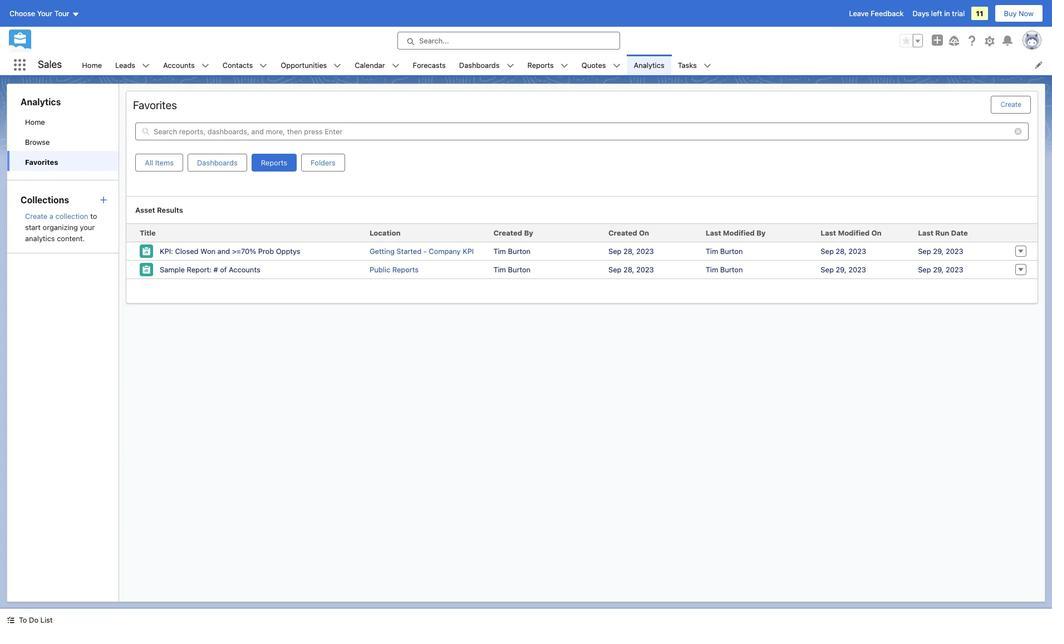 Task type: locate. For each thing, give the bounding box(es) containing it.
now
[[1019, 9, 1034, 18]]

text default image right tasks
[[704, 62, 712, 69]]

quotes link
[[575, 55, 613, 75]]

contacts link
[[216, 55, 260, 75]]

accounts link
[[157, 55, 201, 75]]

in
[[945, 9, 951, 18]]

text default image right the "leads"
[[142, 62, 150, 69]]

group
[[900, 34, 923, 47]]

to do list
[[19, 615, 53, 624]]

home link
[[75, 55, 109, 75]]

text default image inside accounts list item
[[201, 62, 209, 69]]

choose your tour
[[9, 9, 69, 18]]

leave feedback
[[850, 9, 904, 18]]

calendar
[[355, 60, 385, 69]]

leads list item
[[109, 55, 157, 75]]

text default image right the contacts
[[260, 62, 268, 69]]

tasks list item
[[672, 55, 718, 75]]

text default image for accounts
[[201, 62, 209, 69]]

to
[[19, 615, 27, 624]]

list
[[75, 55, 1053, 75]]

text default image inside opportunities list item
[[334, 62, 342, 69]]

opportunities link
[[274, 55, 334, 75]]

forecasts
[[413, 60, 446, 69]]

reports
[[528, 60, 554, 69]]

6 text default image from the left
[[613, 62, 621, 69]]

analytics
[[634, 60, 665, 69]]

text default image inside the reports list item
[[561, 62, 569, 69]]

text default image inside calendar "list item"
[[392, 62, 400, 69]]

buy now button
[[995, 4, 1044, 22]]

dashboards
[[459, 60, 500, 69]]

forecasts link
[[406, 55, 453, 75]]

opportunities
[[281, 60, 327, 69]]

calendar link
[[348, 55, 392, 75]]

leave feedback link
[[850, 9, 904, 18]]

5 text default image from the left
[[561, 62, 569, 69]]

leads
[[115, 60, 135, 69]]

text default image right quotes
[[613, 62, 621, 69]]

3 text default image from the left
[[392, 62, 400, 69]]

text default image inside quotes list item
[[613, 62, 621, 69]]

reports link
[[521, 55, 561, 75]]

reports list item
[[521, 55, 575, 75]]

your
[[37, 9, 52, 18]]

days
[[913, 9, 930, 18]]

text default image
[[201, 62, 209, 69], [260, 62, 268, 69], [704, 62, 712, 69], [7, 616, 14, 624]]

contacts list item
[[216, 55, 274, 75]]

tasks link
[[672, 55, 704, 75]]

text default image right calendar on the left of page
[[392, 62, 400, 69]]

text default image inside tasks "list item"
[[704, 62, 712, 69]]

text default image left calendar link
[[334, 62, 342, 69]]

text default image down search... button
[[507, 62, 514, 69]]

text default image right accounts
[[201, 62, 209, 69]]

text default image inside dashboards list item
[[507, 62, 514, 69]]

text default image for leads
[[142, 62, 150, 69]]

text default image for tasks
[[704, 62, 712, 69]]

accounts list item
[[157, 55, 216, 75]]

search... button
[[398, 32, 620, 50]]

text default image left to
[[7, 616, 14, 624]]

text default image right reports
[[561, 62, 569, 69]]

text default image
[[142, 62, 150, 69], [334, 62, 342, 69], [392, 62, 400, 69], [507, 62, 514, 69], [561, 62, 569, 69], [613, 62, 621, 69]]

4 text default image from the left
[[507, 62, 514, 69]]

2 text default image from the left
[[334, 62, 342, 69]]

dashboards list item
[[453, 55, 521, 75]]

text default image inside contacts list item
[[260, 62, 268, 69]]

text default image inside leads list item
[[142, 62, 150, 69]]

1 text default image from the left
[[142, 62, 150, 69]]

to do list button
[[0, 609, 59, 631]]

text default image for calendar
[[392, 62, 400, 69]]

text default image inside the to do list button
[[7, 616, 14, 624]]

feedback
[[871, 9, 904, 18]]



Task type: vqa. For each thing, say whether or not it's contained in the screenshot.
'To Do List'
yes



Task type: describe. For each thing, give the bounding box(es) containing it.
trial
[[953, 9, 965, 18]]

do
[[29, 615, 38, 624]]

opportunities list item
[[274, 55, 348, 75]]

text default image for opportunities
[[334, 62, 342, 69]]

analytics link
[[627, 55, 672, 75]]

calendar list item
[[348, 55, 406, 75]]

list
[[40, 615, 53, 624]]

sales
[[38, 59, 62, 70]]

list containing home
[[75, 55, 1053, 75]]

text default image for contacts
[[260, 62, 268, 69]]

buy now
[[1004, 9, 1034, 18]]

contacts
[[223, 60, 253, 69]]

buy
[[1004, 9, 1017, 18]]

choose
[[9, 9, 35, 18]]

home
[[82, 60, 102, 69]]

leads link
[[109, 55, 142, 75]]

text default image for quotes
[[613, 62, 621, 69]]

text default image for dashboards
[[507, 62, 514, 69]]

tasks
[[678, 60, 697, 69]]

tour
[[54, 9, 69, 18]]

dashboards link
[[453, 55, 507, 75]]

11
[[977, 9, 984, 18]]

text default image for reports
[[561, 62, 569, 69]]

choose your tour button
[[9, 4, 80, 22]]

search...
[[419, 36, 449, 45]]

accounts
[[163, 60, 195, 69]]

quotes list item
[[575, 55, 627, 75]]

leave
[[850, 9, 869, 18]]

quotes
[[582, 60, 606, 69]]

left
[[932, 9, 943, 18]]

days left in trial
[[913, 9, 965, 18]]



